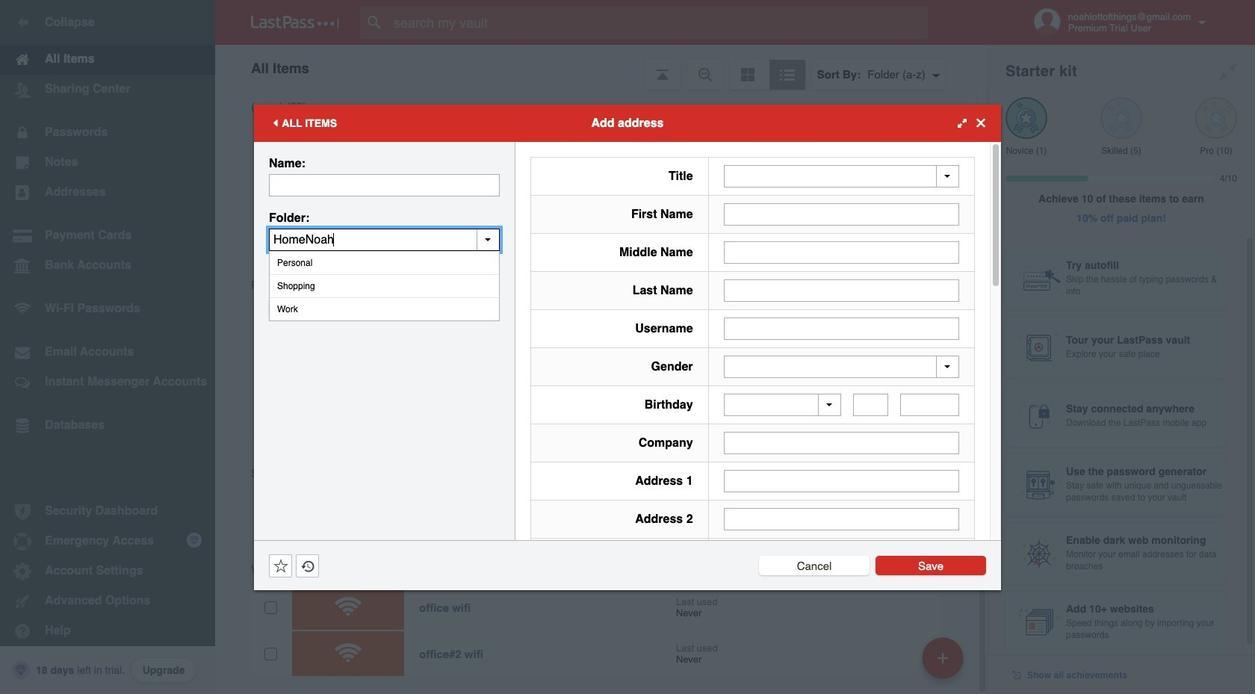 Task type: vqa. For each thing, say whether or not it's contained in the screenshot.
Main navigation navigation
yes



Task type: describe. For each thing, give the bounding box(es) containing it.
Search search field
[[360, 6, 958, 39]]

vault options navigation
[[215, 45, 988, 90]]

search my vault text field
[[360, 6, 958, 39]]

new item navigation
[[917, 633, 973, 695]]



Task type: locate. For each thing, give the bounding box(es) containing it.
None text field
[[854, 394, 889, 416], [724, 432, 960, 455], [724, 508, 960, 531], [854, 394, 889, 416], [724, 432, 960, 455], [724, 508, 960, 531]]

lastpass image
[[251, 16, 339, 29]]

dialog
[[254, 104, 1002, 695]]

new item image
[[938, 653, 949, 664]]

main navigation navigation
[[0, 0, 215, 695]]

None text field
[[269, 174, 500, 196], [724, 203, 960, 225], [269, 228, 500, 251], [724, 241, 960, 264], [724, 279, 960, 302], [724, 317, 960, 340], [901, 394, 960, 416], [724, 470, 960, 493], [269, 174, 500, 196], [724, 203, 960, 225], [269, 228, 500, 251], [724, 241, 960, 264], [724, 279, 960, 302], [724, 317, 960, 340], [901, 394, 960, 416], [724, 470, 960, 493]]



